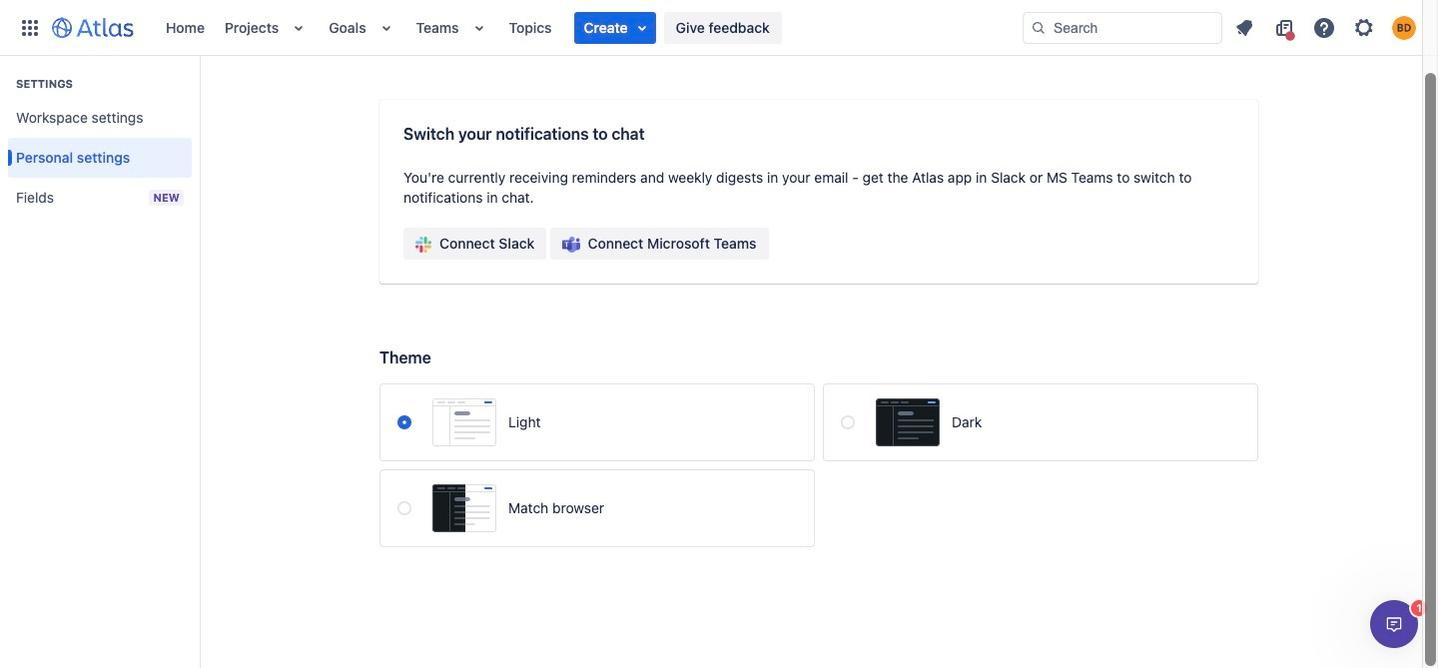 Task type: describe. For each thing, give the bounding box(es) containing it.
settings image
[[1353, 15, 1377, 39]]

Search field
[[1023, 11, 1223, 43]]

dark image
[[876, 399, 940, 447]]

light image
[[433, 399, 497, 447]]

list item inside top element
[[574, 11, 656, 43]]

help image
[[1313, 15, 1337, 39]]

1 horizontal spatial group
[[404, 228, 769, 260]]

0 vertical spatial group
[[8, 56, 192, 224]]

microsoft teams image
[[563, 237, 580, 253]]

top element
[[12, 0, 1023, 55]]

slack image
[[416, 237, 432, 253]]



Task type: locate. For each thing, give the bounding box(es) containing it.
list item
[[574, 11, 656, 43]]

1 horizontal spatial list
[[1227, 11, 1427, 43]]

account image
[[1393, 15, 1417, 39]]

switch to... image
[[18, 15, 42, 39]]

notifications image
[[1233, 15, 1257, 39]]

heading
[[8, 76, 192, 92]]

search image
[[1031, 19, 1047, 35]]

None radio
[[398, 416, 412, 430], [841, 416, 855, 430], [398, 416, 412, 430], [841, 416, 855, 430]]

group
[[8, 56, 192, 224], [404, 228, 769, 260]]

None search field
[[1023, 11, 1223, 43]]

0 horizontal spatial group
[[8, 56, 192, 224]]

None radio
[[398, 502, 412, 516]]

list
[[156, 0, 1023, 55], [1227, 11, 1427, 43]]

banner
[[0, 0, 1439, 56]]

1 vertical spatial group
[[404, 228, 769, 260]]

0 horizontal spatial list
[[156, 0, 1023, 55]]

match browser image
[[433, 485, 497, 533]]



Task type: vqa. For each thing, say whether or not it's contained in the screenshot.
group
yes



